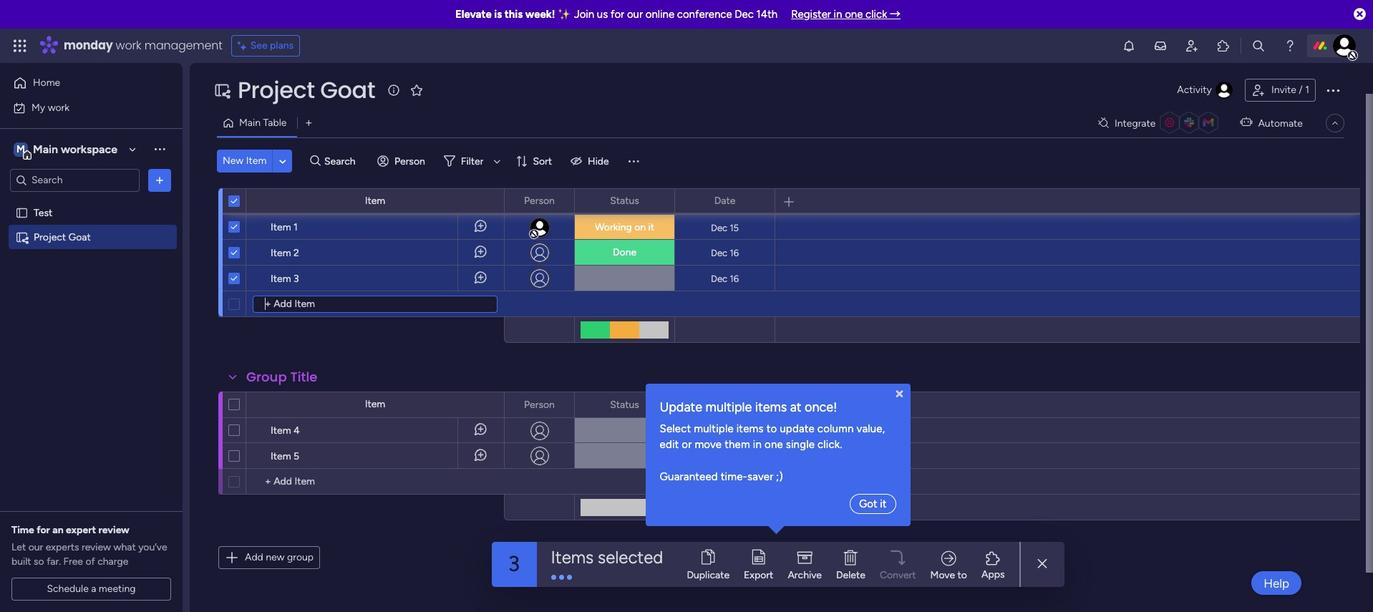 Task type: vqa. For each thing, say whether or not it's contained in the screenshot.
2nd Date field from the bottom of the page
yes



Task type: describe. For each thing, give the bounding box(es) containing it.
public board image
[[15, 206, 29, 219]]

search everything image
[[1252, 39, 1266, 53]]

date field for third status field from the bottom
[[711, 193, 739, 209]]

see
[[250, 39, 268, 52]]

person button
[[372, 150, 434, 173]]

plans
[[270, 39, 294, 52]]

show board description image
[[385, 83, 402, 97]]

free
[[63, 556, 83, 568]]

our inside time for an expert review let our experts review what you've built so far. free of charge
[[28, 541, 43, 553]]

invite / 1
[[1272, 84, 1310, 96]]

1 vertical spatial to
[[958, 569, 967, 581]]

move
[[695, 438, 722, 451]]

time for an expert review let our experts review what you've built so far. free of charge
[[11, 524, 167, 568]]

home button
[[9, 72, 154, 95]]

in inside select multiple items to update column value, edit or move them in one single click.
[[753, 438, 762, 451]]

options image for status
[[554, 393, 564, 417]]

1 vertical spatial shareable board image
[[15, 230, 29, 244]]

items
[[551, 547, 594, 567]]

1 vertical spatial goat
[[68, 231, 91, 243]]

main table button
[[217, 112, 297, 135]]

apps image
[[1216, 39, 1231, 53]]

select
[[660, 422, 691, 435]]

see plans button
[[231, 35, 300, 57]]

1 horizontal spatial project goat
[[238, 74, 375, 106]]

3 date field from the top
[[711, 397, 739, 413]]

v2 search image
[[310, 153, 321, 169]]

join
[[574, 8, 594, 21]]

expert
[[66, 524, 96, 536]]

add view image
[[306, 118, 312, 129]]

item 3
[[271, 273, 299, 285]]

0 vertical spatial project
[[238, 74, 315, 106]]

brad klo image
[[1333, 34, 1356, 57]]

management
[[144, 37, 222, 54]]

activity button
[[1172, 79, 1239, 102]]

monday
[[64, 37, 113, 54]]

archive
[[788, 569, 822, 581]]

delete
[[836, 569, 866, 581]]

0 horizontal spatial it
[[648, 221, 654, 233]]

2 dec 16 from the top
[[711, 273, 739, 284]]

→
[[890, 8, 901, 21]]

convert
[[880, 569, 916, 581]]

2 horizontal spatial options image
[[1325, 82, 1342, 99]]

or
[[682, 438, 692, 451]]

4
[[294, 425, 300, 437]]

item 5
[[271, 450, 299, 463]]

workspace image
[[14, 141, 28, 157]]

status for 2nd status field
[[610, 195, 639, 207]]

main table
[[239, 117, 287, 129]]

group title field for options image associated with status
[[243, 368, 321, 387]]

0 vertical spatial + add item text field
[[253, 296, 498, 313]]

multiple for update
[[706, 399, 752, 415]]

items for to
[[737, 422, 764, 435]]

single
[[786, 438, 815, 451]]

register
[[791, 8, 831, 21]]

main for main table
[[239, 117, 261, 129]]

1 date from the top
[[714, 194, 736, 207]]

selected
[[598, 547, 663, 567]]

select multiple items to update column value, edit or move them in one single click.
[[660, 422, 885, 451]]

got
[[859, 497, 878, 510]]

update
[[660, 399, 703, 415]]

1 vertical spatial review
[[82, 541, 111, 553]]

sort button
[[510, 150, 561, 173]]

collapse board header image
[[1330, 117, 1341, 129]]

menu image
[[626, 154, 641, 168]]

3 person field from the top
[[521, 397, 558, 413]]

1 horizontal spatial it
[[880, 497, 887, 510]]

table
[[263, 117, 287, 129]]

on
[[634, 221, 646, 233]]

monday work management
[[64, 37, 222, 54]]

group
[[287, 551, 314, 563]]

integrate
[[1115, 117, 1156, 129]]

item inside new item button
[[246, 155, 267, 167]]

value,
[[857, 422, 885, 435]]

dec 15
[[711, 222, 739, 233]]

1 dec 16 from the top
[[711, 247, 739, 258]]

charge
[[98, 556, 128, 568]]

Project Goat field
[[234, 74, 379, 106]]

0 vertical spatial review
[[98, 524, 129, 536]]

invite
[[1272, 84, 1297, 96]]

meeting
[[99, 583, 136, 595]]

automate
[[1258, 117, 1303, 129]]

main for main workspace
[[33, 142, 58, 156]]

my work button
[[9, 96, 154, 119]]

1 horizontal spatial for
[[611, 8, 624, 21]]

to inside select multiple items to update column value, edit or move them in one single click.
[[767, 422, 777, 435]]

add
[[245, 551, 263, 563]]

my
[[32, 101, 45, 113]]

working
[[595, 221, 632, 233]]

this
[[505, 8, 523, 21]]

update multiple items at once!
[[660, 399, 837, 415]]

export
[[744, 569, 774, 581]]

1 16 from the top
[[730, 247, 739, 258]]

arrow down image
[[489, 153, 506, 170]]

2
[[294, 247, 299, 259]]

inbox image
[[1153, 39, 1168, 53]]

1 inside invite / 1 "button"
[[1305, 84, 1310, 96]]

;)
[[776, 470, 783, 483]]

experts
[[46, 541, 79, 553]]

14th
[[757, 8, 778, 21]]

person field for third status field from the bottom
[[521, 193, 558, 209]]

15
[[730, 222, 739, 233]]

filter button
[[438, 150, 506, 173]]

item 2
[[271, 247, 299, 259]]

see plans
[[250, 39, 294, 52]]

schedule
[[47, 583, 89, 595]]

1 vertical spatial project
[[34, 231, 66, 243]]

register in one click → link
[[791, 8, 901, 21]]

status for third status field from the bottom
[[610, 194, 639, 207]]

18
[[730, 426, 739, 436]]

select product image
[[13, 39, 27, 53]]

angle down image
[[279, 156, 286, 166]]

working on it
[[595, 221, 654, 233]]

workspace
[[61, 142, 117, 156]]

title for 2nd status field
[[290, 165, 317, 183]]

dec 18
[[711, 426, 739, 436]]

options image for date
[[755, 189, 765, 213]]

notifications image
[[1122, 39, 1136, 53]]

once!
[[805, 399, 837, 415]]

click
[[866, 8, 887, 21]]

workspace selection element
[[14, 141, 120, 159]]

2 date from the top
[[714, 195, 736, 207]]

group title field for options image for date
[[243, 165, 321, 183]]

m
[[17, 143, 25, 155]]

item 4
[[271, 425, 300, 437]]

what
[[113, 541, 136, 553]]

work for my
[[48, 101, 70, 113]]



Task type: locate. For each thing, give the bounding box(es) containing it.
shareable board image up main table button at left top
[[213, 82, 231, 99]]

Group Title field
[[243, 165, 321, 183], [243, 165, 321, 183], [243, 368, 321, 387]]

project goat down the test
[[34, 231, 91, 243]]

guaranteed
[[660, 470, 718, 483]]

for right 'us'
[[611, 8, 624, 21]]

items up them
[[737, 422, 764, 435]]

in right them
[[753, 438, 762, 451]]

an
[[52, 524, 63, 536]]

main inside workspace selection element
[[33, 142, 58, 156]]

Person field
[[521, 193, 558, 209], [521, 194, 558, 209], [521, 397, 558, 413]]

✨
[[558, 8, 572, 21]]

0 horizontal spatial project
[[34, 231, 66, 243]]

activity
[[1177, 84, 1212, 96]]

2 vertical spatial options image
[[554, 393, 564, 417]]

0 horizontal spatial options image
[[554, 393, 564, 417]]

is
[[494, 8, 502, 21]]

Status field
[[607, 193, 643, 209], [607, 194, 643, 209], [607, 397, 643, 413]]

help
[[1264, 576, 1289, 590]]

0 horizontal spatial goat
[[68, 231, 91, 243]]

0 horizontal spatial shareable board image
[[15, 230, 29, 244]]

new item
[[223, 155, 267, 167]]

a
[[91, 583, 96, 595]]

items left 'at'
[[755, 399, 787, 415]]

5
[[294, 450, 299, 463]]

0 vertical spatial 16
[[730, 247, 739, 258]]

0 horizontal spatial options image
[[153, 173, 167, 187]]

edit
[[660, 438, 679, 451]]

1 horizontal spatial one
[[845, 8, 863, 21]]

1 status from the top
[[610, 194, 639, 207]]

0 horizontal spatial for
[[37, 524, 50, 536]]

project up table
[[238, 74, 315, 106]]

person
[[395, 155, 425, 167], [524, 194, 555, 207], [524, 195, 555, 207], [524, 398, 555, 411]]

work
[[116, 37, 141, 54], [48, 101, 70, 113]]

11
[[730, 451, 738, 461]]

3 down 2
[[294, 273, 299, 285]]

work right the my
[[48, 101, 70, 113]]

0 vertical spatial one
[[845, 8, 863, 21]]

0 vertical spatial items
[[755, 399, 787, 415]]

update
[[780, 422, 815, 435]]

at
[[790, 399, 802, 415]]

1 vertical spatial 3
[[508, 551, 520, 577]]

0 horizontal spatial our
[[28, 541, 43, 553]]

1 vertical spatial in
[[753, 438, 762, 451]]

built
[[11, 556, 31, 568]]

in right register
[[834, 8, 842, 21]]

1 vertical spatial one
[[765, 438, 783, 451]]

1 vertical spatial 1
[[294, 221, 298, 233]]

0 vertical spatial in
[[834, 8, 842, 21]]

column
[[818, 422, 854, 435]]

2 date field from the top
[[711, 194, 739, 209]]

invite members image
[[1185, 39, 1199, 53]]

0 horizontal spatial 1
[[294, 221, 298, 233]]

0 horizontal spatial project goat
[[34, 231, 91, 243]]

0 vertical spatial dec 16
[[711, 247, 739, 258]]

schedule a meeting
[[47, 583, 136, 595]]

3 date from the top
[[714, 398, 736, 411]]

goat left show board description image
[[320, 74, 375, 106]]

1 vertical spatial main
[[33, 142, 58, 156]]

to right move
[[958, 569, 967, 581]]

1 horizontal spatial to
[[958, 569, 967, 581]]

1 horizontal spatial work
[[116, 37, 141, 54]]

3 status field from the top
[[607, 397, 643, 413]]

0 vertical spatial work
[[116, 37, 141, 54]]

one left click
[[845, 8, 863, 21]]

1 up 2
[[294, 221, 298, 233]]

0 vertical spatial goat
[[320, 74, 375, 106]]

1 horizontal spatial goat
[[320, 74, 375, 106]]

items
[[755, 399, 787, 415], [737, 422, 764, 435]]

1 horizontal spatial in
[[834, 8, 842, 21]]

person field for 2nd status field
[[521, 194, 558, 209]]

2 status field from the top
[[607, 194, 643, 209]]

1 vertical spatial multiple
[[694, 422, 734, 435]]

main inside main table button
[[239, 117, 261, 129]]

1 vertical spatial it
[[880, 497, 887, 510]]

1 vertical spatial options image
[[654, 189, 664, 213]]

0 vertical spatial 3
[[294, 273, 299, 285]]

filter
[[461, 155, 484, 167]]

work for monday
[[116, 37, 141, 54]]

my work
[[32, 101, 70, 113]]

0 horizontal spatial one
[[765, 438, 783, 451]]

1 vertical spatial items
[[737, 422, 764, 435]]

1 person field from the top
[[521, 193, 558, 209]]

it
[[648, 221, 654, 233], [880, 497, 887, 510]]

work inside button
[[48, 101, 70, 113]]

shareable board image
[[213, 82, 231, 99], [15, 230, 29, 244]]

test
[[34, 207, 53, 219]]

1 horizontal spatial options image
[[654, 189, 664, 213]]

one
[[845, 8, 863, 21], [765, 438, 783, 451]]

new
[[266, 551, 285, 563]]

dapulse integrations image
[[1098, 118, 1109, 129]]

2 status from the top
[[610, 195, 639, 207]]

main left table
[[239, 117, 261, 129]]

1 horizontal spatial options image
[[554, 189, 564, 213]]

multiple for select
[[694, 422, 734, 435]]

1 horizontal spatial project
[[238, 74, 315, 106]]

3 left items
[[508, 551, 520, 577]]

help button
[[1252, 571, 1302, 595]]

main right "workspace" image
[[33, 142, 58, 156]]

title
[[290, 165, 317, 183], [290, 165, 317, 183], [290, 368, 317, 386]]

1 vertical spatial + add item text field
[[253, 473, 498, 490]]

0 horizontal spatial to
[[767, 422, 777, 435]]

0 horizontal spatial 3
[[294, 273, 299, 285]]

multiple up move on the right
[[694, 422, 734, 435]]

2 16 from the top
[[730, 273, 739, 284]]

status for first status field from the bottom of the page
[[610, 398, 639, 411]]

project
[[238, 74, 315, 106], [34, 231, 66, 243]]

person inside 'popup button'
[[395, 155, 425, 167]]

0 horizontal spatial work
[[48, 101, 70, 113]]

group
[[246, 165, 287, 183], [246, 165, 287, 183], [246, 368, 287, 386]]

online
[[646, 8, 675, 21]]

main workspace
[[33, 142, 117, 156]]

our up so
[[28, 541, 43, 553]]

dec 11
[[712, 451, 738, 461]]

0 vertical spatial to
[[767, 422, 777, 435]]

status
[[610, 194, 639, 207], [610, 195, 639, 207], [610, 398, 639, 411]]

list box
[[0, 198, 183, 442]]

our left online
[[627, 8, 643, 21]]

date field for 2nd status field
[[711, 194, 739, 209]]

Search field
[[321, 151, 364, 171]]

goat
[[320, 74, 375, 106], [68, 231, 91, 243]]

0 vertical spatial main
[[239, 117, 261, 129]]

1 vertical spatial our
[[28, 541, 43, 553]]

in
[[834, 8, 842, 21], [753, 438, 762, 451]]

our
[[627, 8, 643, 21], [28, 541, 43, 553]]

add to favorites image
[[410, 83, 424, 97]]

+ Add Item text field
[[253, 296, 498, 313], [253, 473, 498, 490]]

0 horizontal spatial main
[[33, 142, 58, 156]]

home
[[33, 77, 60, 89]]

0 vertical spatial our
[[627, 8, 643, 21]]

help image
[[1283, 39, 1297, 53]]

1 vertical spatial project goat
[[34, 231, 91, 243]]

3 status from the top
[[610, 398, 639, 411]]

let
[[11, 541, 26, 553]]

far.
[[47, 556, 61, 568]]

0 horizontal spatial in
[[753, 438, 762, 451]]

1 vertical spatial work
[[48, 101, 70, 113]]

review
[[98, 524, 129, 536], [82, 541, 111, 553]]

invite / 1 button
[[1245, 79, 1316, 102]]

to left the update
[[767, 422, 777, 435]]

0 vertical spatial for
[[611, 8, 624, 21]]

done
[[613, 246, 637, 258]]

one left single
[[765, 438, 783, 451]]

one inside select multiple items to update column value, edit or move them in one single click.
[[765, 438, 783, 451]]

0 vertical spatial it
[[648, 221, 654, 233]]

/
[[1299, 84, 1303, 96]]

time-
[[721, 470, 748, 483]]

add new group button
[[218, 546, 320, 569]]

click.
[[818, 438, 842, 451]]

1 vertical spatial 16
[[730, 273, 739, 284]]

move to
[[930, 569, 967, 581]]

list box containing test
[[0, 198, 183, 442]]

goat down search in workspace field
[[68, 231, 91, 243]]

review up what
[[98, 524, 129, 536]]

saver
[[748, 470, 774, 483]]

1 horizontal spatial 1
[[1305, 84, 1310, 96]]

project goat
[[238, 74, 375, 106], [34, 231, 91, 243]]

sort
[[533, 155, 552, 167]]

autopilot image
[[1240, 113, 1253, 132]]

1 vertical spatial for
[[37, 524, 50, 536]]

new item button
[[217, 150, 272, 173]]

1 status field from the top
[[607, 193, 643, 209]]

16
[[730, 247, 739, 258], [730, 273, 739, 284]]

0 vertical spatial multiple
[[706, 399, 752, 415]]

0 vertical spatial shareable board image
[[213, 82, 231, 99]]

items inside select multiple items to update column value, edit or move them in one single click.
[[737, 422, 764, 435]]

elevate
[[455, 8, 492, 21]]

review up of
[[82, 541, 111, 553]]

Search in workspace field
[[30, 172, 120, 188]]

shareable board image down public board icon
[[15, 230, 29, 244]]

project down the test
[[34, 231, 66, 243]]

guaranteed time-saver ;)
[[660, 470, 783, 483]]

options image
[[153, 173, 167, 187], [554, 189, 564, 213], [755, 189, 765, 213]]

for inside time for an expert review let our experts review what you've built so far. free of charge
[[37, 524, 50, 536]]

0 vertical spatial options image
[[1325, 82, 1342, 99]]

0 vertical spatial project goat
[[238, 74, 375, 106]]

schedule a meeting button
[[11, 578, 171, 601]]

hide
[[588, 155, 609, 167]]

so
[[34, 556, 44, 568]]

options image for person
[[554, 189, 564, 213]]

1 date field from the top
[[711, 193, 739, 209]]

option
[[0, 200, 183, 203]]

for left "an"
[[37, 524, 50, 536]]

project goat up add view image
[[238, 74, 375, 106]]

week!
[[525, 8, 555, 21]]

of
[[86, 556, 95, 568]]

items selected
[[551, 547, 663, 567]]

multiple up dec 18
[[706, 399, 752, 415]]

options image for date
[[654, 189, 664, 213]]

1 horizontal spatial our
[[627, 8, 643, 21]]

2 person field from the top
[[521, 194, 558, 209]]

it right got
[[880, 497, 887, 510]]

workspace options image
[[153, 142, 167, 156]]

Date field
[[711, 193, 739, 209], [711, 194, 739, 209], [711, 397, 739, 413]]

us
[[597, 8, 608, 21]]

1 horizontal spatial main
[[239, 117, 261, 129]]

title for 1st person field from the bottom of the page
[[290, 368, 317, 386]]

0 vertical spatial 1
[[1305, 84, 1310, 96]]

title for third status field from the bottom
[[290, 165, 317, 183]]

main
[[239, 117, 261, 129], [33, 142, 58, 156]]

multiple inside select multiple items to update column value, edit or move them in one single click.
[[694, 422, 734, 435]]

you've
[[138, 541, 167, 553]]

1 right /
[[1305, 84, 1310, 96]]

add new group
[[245, 551, 314, 563]]

it right on
[[648, 221, 654, 233]]

1 horizontal spatial shareable board image
[[213, 82, 231, 99]]

options image
[[1325, 82, 1342, 99], [654, 189, 664, 213], [554, 393, 564, 417]]

items for at
[[755, 399, 787, 415]]

1 vertical spatial dec 16
[[711, 273, 739, 284]]

got it
[[859, 497, 887, 510]]

item
[[246, 155, 267, 167], [365, 195, 385, 207], [365, 195, 385, 207], [271, 221, 291, 233], [271, 247, 291, 259], [271, 273, 291, 285], [365, 398, 385, 410], [271, 425, 291, 437], [271, 450, 291, 463]]

elevate is this week! ✨ join us for our online conference dec 14th
[[455, 8, 778, 21]]

work right monday
[[116, 37, 141, 54]]

2 horizontal spatial options image
[[755, 189, 765, 213]]

multiple
[[706, 399, 752, 415], [694, 422, 734, 435]]

1 horizontal spatial 3
[[508, 551, 520, 577]]



